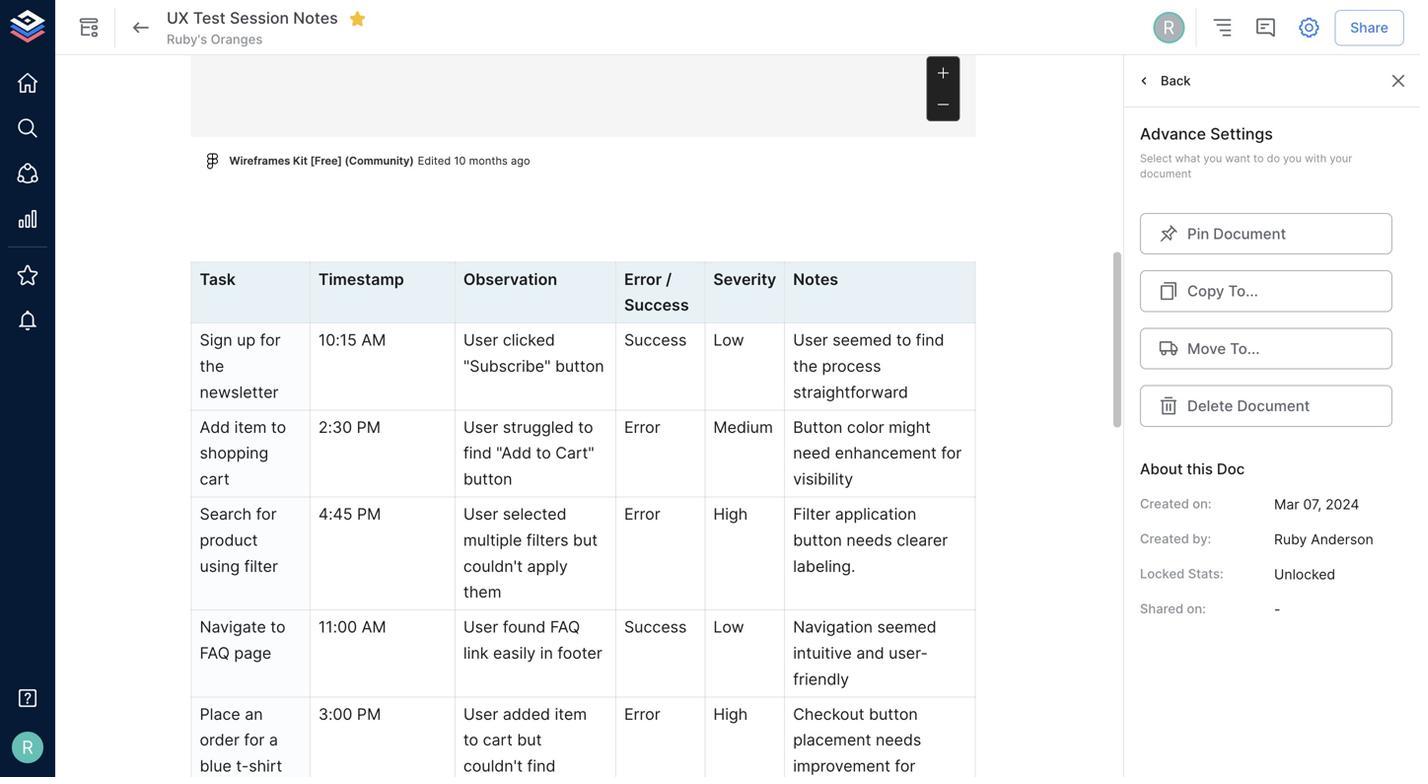 Task type: describe. For each thing, give the bounding box(es) containing it.
but inside user added item to cart but couldn't fi
[[517, 731, 542, 750]]

copy
[[1188, 282, 1225, 300]]

filter
[[793, 505, 831, 524]]

seemed for navigation
[[877, 618, 937, 637]]

0 horizontal spatial notes
[[293, 9, 338, 28]]

document
[[1140, 167, 1192, 180]]

user for user struggled to find "add to cart" button
[[463, 418, 498, 437]]

user selected multiple filters but couldn't apply them
[[463, 505, 602, 602]]

error for user selected multiple filters but couldn't apply them
[[624, 505, 661, 524]]

newsletter
[[200, 383, 279, 402]]

created for created on:
[[1140, 496, 1190, 511]]

move to... button
[[1140, 328, 1393, 369]]

copy to... button
[[1140, 270, 1393, 312]]

success for user clicked "subscribe" button
[[624, 331, 687, 350]]

find for user seemed to find the process straightforward
[[916, 331, 945, 350]]

document for delete document
[[1238, 397, 1310, 415]]

3:00 pm
[[318, 705, 381, 724]]

color
[[847, 418, 885, 437]]

navigation seemed intuitive and user- friendly
[[793, 618, 941, 689]]

find for user struggled to find "add to cart" button
[[463, 444, 492, 463]]

place
[[200, 705, 240, 724]]

couldn't inside user added item to cart but couldn't fi
[[463, 757, 523, 776]]

1 horizontal spatial notes
[[793, 270, 839, 289]]

document for pin document
[[1214, 225, 1287, 242]]

button inside filter application button needs clearer labeling.
[[793, 531, 842, 550]]

unlocked
[[1275, 566, 1336, 583]]

3:00
[[318, 705, 353, 724]]

to inside user added item to cart but couldn't fi
[[463, 731, 479, 750]]

07,
[[1304, 496, 1322, 513]]

pm for 2:30 pm
[[357, 418, 381, 437]]

found
[[503, 618, 546, 637]]

for inside place an order for a blue t-shirt
[[244, 731, 265, 750]]

copy to...
[[1188, 282, 1259, 300]]

settings image
[[1298, 16, 1321, 39]]

am for 11:00 am
[[362, 618, 386, 637]]

user for user found faq link easily in footer
[[463, 618, 498, 637]]

user clicked "subscribe" button
[[463, 331, 604, 376]]

0 horizontal spatial r
[[22, 737, 33, 758]]

about this doc
[[1140, 460, 1245, 478]]

sign up for the newsletter
[[200, 331, 285, 402]]

labeling.
[[793, 557, 856, 576]]

table of contents image
[[1211, 16, 1234, 39]]

item inside user added item to cart but couldn't fi
[[555, 705, 587, 724]]

2 you from the left
[[1284, 152, 1302, 165]]

this
[[1187, 460, 1213, 478]]

user for user added item to cart but couldn't fi
[[463, 705, 498, 724]]

share button
[[1335, 10, 1405, 46]]

t-
[[236, 757, 249, 776]]

add item to shopping cart
[[200, 418, 291, 489]]

apply
[[527, 557, 568, 576]]

advance
[[1140, 124, 1207, 144]]

ruby anderson
[[1275, 531, 1374, 548]]

10:15
[[318, 331, 357, 350]]

user-
[[889, 644, 928, 663]]

button color might need enhancement for visibility
[[793, 418, 967, 489]]

user for user seemed to find the process straightforward
[[793, 331, 828, 350]]

add
[[200, 418, 230, 437]]

your
[[1330, 152, 1353, 165]]

ruby's
[[167, 31, 207, 47]]

process
[[822, 357, 881, 376]]

navigate to faq page
[[200, 618, 290, 663]]

11:00 am
[[318, 618, 386, 637]]

application
[[835, 505, 917, 524]]

ruby's oranges link
[[167, 30, 263, 48]]

straightforward
[[793, 383, 908, 402]]

an
[[245, 705, 263, 724]]

back button
[[1133, 66, 1196, 96]]

back
[[1161, 73, 1191, 88]]

but inside user selected multiple filters but couldn't apply them
[[573, 531, 598, 550]]

search for product using filter
[[200, 505, 281, 576]]

pm for 3:00 pm
[[357, 705, 381, 724]]

place an order for a blue t-shirt
[[200, 705, 283, 776]]

created for created by:
[[1140, 531, 1190, 546]]

improvement
[[793, 757, 891, 776]]

ruby's oranges
[[167, 31, 263, 47]]

0 vertical spatial r
[[1164, 17, 1175, 38]]

user struggled to find "add to cart" button
[[463, 418, 599, 489]]

faq for user found faq link easily in footer
[[550, 618, 580, 637]]

filter
[[244, 557, 278, 576]]

2:30 pm
[[318, 418, 381, 437]]

move to...
[[1188, 340, 1260, 357]]

seemed for user
[[833, 331, 892, 350]]

select
[[1140, 152, 1173, 165]]

struggled
[[503, 418, 574, 437]]

clearer
[[897, 531, 948, 550]]

4:45
[[318, 505, 353, 524]]

user added item to cart but couldn't fi
[[463, 705, 592, 777]]

to inside the advance settings select what you want to do you with your document
[[1254, 152, 1264, 165]]

friendly
[[793, 670, 849, 689]]

might
[[889, 418, 931, 437]]

error for user added item to cart but couldn't fi
[[624, 705, 661, 724]]

-
[[1275, 601, 1281, 618]]

high for checkout button placement needs improvement f
[[714, 705, 748, 724]]

low for user seemed to find the process straightforward
[[714, 331, 744, 350]]

in
[[540, 644, 553, 663]]

locked
[[1140, 566, 1185, 582]]

the inside sign up for the newsletter
[[200, 357, 224, 376]]

what
[[1176, 152, 1201, 165]]

button
[[793, 418, 843, 437]]

and
[[857, 644, 885, 663]]

order
[[200, 731, 240, 750]]

session
[[230, 9, 289, 28]]

using
[[200, 557, 240, 576]]

11:00
[[318, 618, 357, 637]]

needs for clearer
[[847, 531, 893, 550]]

1 vertical spatial r button
[[6, 726, 49, 769]]

intuitive
[[793, 644, 852, 663]]

visibility
[[793, 470, 853, 489]]

"add
[[496, 444, 532, 463]]

to inside add item to shopping cart
[[271, 418, 286, 437]]

cart"
[[556, 444, 595, 463]]

1 success from the top
[[624, 296, 689, 315]]

"subscribe"
[[463, 357, 551, 376]]

/
[[666, 270, 672, 289]]

on: for shared on:
[[1187, 601, 1206, 617]]



Task type: vqa. For each thing, say whether or not it's contained in the screenshot.


Task type: locate. For each thing, give the bounding box(es) containing it.
1 pm from the top
[[357, 418, 381, 437]]

button inside the checkout button placement needs improvement f
[[869, 705, 918, 724]]

button
[[555, 357, 604, 376], [463, 470, 512, 489], [793, 531, 842, 550], [869, 705, 918, 724]]

1 horizontal spatial item
[[555, 705, 587, 724]]

move
[[1188, 340, 1226, 357]]

by:
[[1193, 531, 1212, 546]]

3 error from the top
[[624, 505, 661, 524]]

item right the added
[[555, 705, 587, 724]]

0 horizontal spatial item
[[234, 418, 267, 437]]

to down struggled
[[536, 444, 551, 463]]

user found faq link easily in footer
[[463, 618, 603, 663]]

user for user clicked "subscribe" button
[[463, 331, 498, 350]]

show wiki image
[[77, 16, 101, 39]]

anderson
[[1311, 531, 1374, 548]]

3 success from the top
[[624, 618, 687, 637]]

cart down shopping
[[200, 470, 230, 489]]

find inside user struggled to find "add to cart" button
[[463, 444, 492, 463]]

0 vertical spatial to...
[[1229, 282, 1259, 300]]

find
[[916, 331, 945, 350], [463, 444, 492, 463]]

3 pm from the top
[[357, 705, 381, 724]]

1 couldn't from the top
[[463, 557, 523, 576]]

0 vertical spatial created
[[1140, 496, 1190, 511]]

2 pm from the top
[[357, 505, 381, 524]]

delete document button
[[1140, 385, 1393, 427]]

user left the added
[[463, 705, 498, 724]]

am right 11:00
[[362, 618, 386, 637]]

button inside the user clicked "subscribe" button
[[555, 357, 604, 376]]

up
[[237, 331, 256, 350]]

couldn't down the added
[[463, 757, 523, 776]]

1 vertical spatial needs
[[876, 731, 922, 750]]

test
[[193, 9, 226, 28]]

needs
[[847, 531, 893, 550], [876, 731, 922, 750]]

1 low from the top
[[714, 331, 744, 350]]

to... for copy to...
[[1229, 282, 1259, 300]]

seemed inside navigation seemed intuitive and user- friendly
[[877, 618, 937, 637]]

created up "locked" at the bottom right of page
[[1140, 531, 1190, 546]]

item up shopping
[[234, 418, 267, 437]]

1 horizontal spatial cart
[[483, 731, 513, 750]]

notes
[[293, 9, 338, 28], [793, 270, 839, 289]]

2 error from the top
[[624, 418, 661, 437]]

but down the added
[[517, 731, 542, 750]]

to up page
[[271, 618, 286, 637]]

2 low from the top
[[714, 618, 744, 637]]

advance settings select what you want to do you with your document
[[1140, 124, 1353, 180]]

remove favorite image
[[349, 10, 367, 28]]

but
[[573, 531, 598, 550], [517, 731, 542, 750]]

enhancement
[[835, 444, 937, 463]]

1 vertical spatial notes
[[793, 270, 839, 289]]

ux test session notes
[[167, 9, 338, 28]]

for right up
[[260, 331, 281, 350]]

1 vertical spatial item
[[555, 705, 587, 724]]

1 created from the top
[[1140, 496, 1190, 511]]

1 horizontal spatial but
[[573, 531, 598, 550]]

the down sign at the top of the page
[[200, 357, 224, 376]]

pm right '3:00'
[[357, 705, 381, 724]]

pin
[[1188, 225, 1210, 242]]

on: right shared
[[1187, 601, 1206, 617]]

1 vertical spatial find
[[463, 444, 492, 463]]

document right pin
[[1214, 225, 1287, 242]]

1 vertical spatial success
[[624, 331, 687, 350]]

button down "add
[[463, 470, 512, 489]]

1 vertical spatial low
[[714, 618, 744, 637]]

2 vertical spatial success
[[624, 618, 687, 637]]

0 horizontal spatial but
[[517, 731, 542, 750]]

user
[[463, 331, 498, 350], [793, 331, 828, 350], [463, 418, 498, 437], [463, 505, 498, 524], [463, 618, 498, 637], [463, 705, 498, 724]]

blue
[[200, 757, 232, 776]]

0 vertical spatial am
[[361, 331, 386, 350]]

error / success
[[624, 270, 689, 315]]

cart for to
[[483, 731, 513, 750]]

seemed up the process
[[833, 331, 892, 350]]

1 vertical spatial cart
[[483, 731, 513, 750]]

doc
[[1217, 460, 1245, 478]]

cart inside add item to shopping cart
[[200, 470, 230, 489]]

2 vertical spatial pm
[[357, 705, 381, 724]]

user for user selected multiple filters but couldn't apply them
[[463, 505, 498, 524]]

faq up the "footer"
[[550, 618, 580, 637]]

0 horizontal spatial you
[[1204, 152, 1223, 165]]

settings
[[1211, 124, 1273, 144]]

on: down this
[[1193, 496, 1212, 511]]

with
[[1305, 152, 1327, 165]]

cart
[[200, 470, 230, 489], [483, 731, 513, 750]]

button inside user struggled to find "add to cart" button
[[463, 470, 512, 489]]

1 you from the left
[[1204, 152, 1223, 165]]

1 horizontal spatial you
[[1284, 152, 1302, 165]]

am right 10:15
[[361, 331, 386, 350]]

find inside user seemed to find the process straightforward
[[916, 331, 945, 350]]

0 vertical spatial seemed
[[833, 331, 892, 350]]

user inside user seemed to find the process straightforward
[[793, 331, 828, 350]]

2 couldn't from the top
[[463, 757, 523, 776]]

needs for improvement
[[876, 731, 922, 750]]

easily
[[493, 644, 536, 663]]

filters
[[527, 531, 569, 550]]

the left the process
[[793, 357, 818, 376]]

user inside the user clicked "subscribe" button
[[463, 331, 498, 350]]

checkout
[[793, 705, 865, 724]]

2 the from the left
[[793, 357, 818, 376]]

0 vertical spatial needs
[[847, 531, 893, 550]]

created down about on the right bottom of the page
[[1140, 496, 1190, 511]]

1 vertical spatial to...
[[1230, 340, 1260, 357]]

1 vertical spatial document
[[1238, 397, 1310, 415]]

0 vertical spatial cart
[[200, 470, 230, 489]]

0 vertical spatial but
[[573, 531, 598, 550]]

am for 10:15 am
[[361, 331, 386, 350]]

0 horizontal spatial cart
[[200, 470, 230, 489]]

you right do
[[1284, 152, 1302, 165]]

faq down navigate
[[200, 644, 230, 663]]

0 vertical spatial item
[[234, 418, 267, 437]]

0 horizontal spatial the
[[200, 357, 224, 376]]

user inside user struggled to find "add to cart" button
[[463, 418, 498, 437]]

user inside user found faq link easily in footer
[[463, 618, 498, 637]]

0 vertical spatial couldn't
[[463, 557, 523, 576]]

r button
[[1151, 9, 1188, 46], [6, 726, 49, 769]]

1 vertical spatial pm
[[357, 505, 381, 524]]

but right filters
[[573, 531, 598, 550]]

go back image
[[129, 16, 153, 39]]

seemed inside user seemed to find the process straightforward
[[833, 331, 892, 350]]

pm for 4:45 pm
[[357, 505, 381, 524]]

needs up improvement
[[876, 731, 922, 750]]

1 am from the top
[[361, 331, 386, 350]]

notes left "remove favorite" icon
[[293, 9, 338, 28]]

success for user found faq link easily in footer
[[624, 618, 687, 637]]

1 the from the left
[[200, 357, 224, 376]]

4 error from the top
[[624, 705, 661, 724]]

find up might
[[916, 331, 945, 350]]

button down the filter
[[793, 531, 842, 550]]

you
[[1204, 152, 1223, 165], [1284, 152, 1302, 165]]

2024
[[1326, 496, 1360, 513]]

ruby
[[1275, 531, 1307, 548]]

document down move to... button
[[1238, 397, 1310, 415]]

navigate
[[200, 618, 266, 637]]

for inside button color might need enhancement for visibility
[[941, 444, 962, 463]]

user up the process
[[793, 331, 828, 350]]

1 horizontal spatial r button
[[1151, 9, 1188, 46]]

you left want
[[1204, 152, 1223, 165]]

faq for navigate to faq page
[[200, 644, 230, 663]]

on:
[[1193, 496, 1212, 511], [1187, 601, 1206, 617]]

shirt
[[249, 757, 282, 776]]

to inside user seemed to find the process straightforward
[[897, 331, 912, 350]]

cart down the added
[[483, 731, 513, 750]]

on: for created on:
[[1193, 496, 1212, 511]]

2 success from the top
[[624, 331, 687, 350]]

faq
[[550, 618, 580, 637], [200, 644, 230, 663]]

find left "add
[[463, 444, 492, 463]]

needs down application in the bottom of the page
[[847, 531, 893, 550]]

pin document
[[1188, 225, 1287, 242]]

high left the filter
[[714, 505, 748, 524]]

1 horizontal spatial the
[[793, 357, 818, 376]]

button down user-
[[869, 705, 918, 724]]

the inside user seemed to find the process straightforward
[[793, 357, 818, 376]]

cart for shopping
[[200, 470, 230, 489]]

0 horizontal spatial find
[[463, 444, 492, 463]]

to... right move
[[1230, 340, 1260, 357]]

error inside "error / success"
[[624, 270, 662, 289]]

created on:
[[1140, 496, 1212, 511]]

pm right 2:30
[[357, 418, 381, 437]]

0 vertical spatial high
[[714, 505, 748, 524]]

needs inside the checkout button placement needs improvement f
[[876, 731, 922, 750]]

observation
[[463, 270, 557, 289]]

1 vertical spatial seemed
[[877, 618, 937, 637]]

timestamp
[[318, 270, 404, 289]]

1 high from the top
[[714, 505, 748, 524]]

user up "add
[[463, 418, 498, 437]]

1 vertical spatial am
[[362, 618, 386, 637]]

oranges
[[211, 31, 263, 47]]

0 vertical spatial find
[[916, 331, 945, 350]]

user up multiple
[[463, 505, 498, 524]]

1 vertical spatial but
[[517, 731, 542, 750]]

1 vertical spatial faq
[[200, 644, 230, 663]]

need
[[793, 444, 831, 463]]

0 vertical spatial notes
[[293, 9, 338, 28]]

for right enhancement
[[941, 444, 962, 463]]

shared
[[1140, 601, 1184, 617]]

medium
[[714, 418, 773, 437]]

couldn't
[[463, 557, 523, 576], [463, 757, 523, 776]]

to down 'newsletter'
[[271, 418, 286, 437]]

mar
[[1275, 496, 1300, 513]]

delete
[[1188, 397, 1234, 415]]

pm
[[357, 418, 381, 437], [357, 505, 381, 524], [357, 705, 381, 724]]

item
[[234, 418, 267, 437], [555, 705, 587, 724]]

low for navigation seemed intuitive and user- friendly
[[714, 618, 744, 637]]

1 vertical spatial couldn't
[[463, 757, 523, 776]]

error for user struggled to find "add to cart" button
[[624, 418, 661, 437]]

created
[[1140, 496, 1190, 511], [1140, 531, 1190, 546]]

faq inside navigate to faq page
[[200, 644, 230, 663]]

0 vertical spatial pm
[[357, 418, 381, 437]]

notes right the severity
[[793, 270, 839, 289]]

do
[[1267, 152, 1281, 165]]

2 high from the top
[[714, 705, 748, 724]]

1 vertical spatial high
[[714, 705, 748, 724]]

1 horizontal spatial find
[[916, 331, 945, 350]]

2 am from the top
[[362, 618, 386, 637]]

0 vertical spatial success
[[624, 296, 689, 315]]

1 vertical spatial created
[[1140, 531, 1190, 546]]

to left do
[[1254, 152, 1264, 165]]

button right "subscribe" at the top left
[[555, 357, 604, 376]]

to... right copy
[[1229, 282, 1259, 300]]

0 vertical spatial document
[[1214, 225, 1287, 242]]

1 vertical spatial r
[[22, 737, 33, 758]]

to... inside button
[[1230, 340, 1260, 357]]

a
[[269, 731, 278, 750]]

needs inside filter application button needs clearer labeling.
[[847, 531, 893, 550]]

shopping
[[200, 444, 269, 463]]

multiple
[[463, 531, 522, 550]]

user up link
[[463, 618, 498, 637]]

page
[[234, 644, 272, 663]]

1 vertical spatial on:
[[1187, 601, 1206, 617]]

to down link
[[463, 731, 479, 750]]

severity
[[714, 270, 777, 289]]

user up "subscribe" at the top left
[[463, 331, 498, 350]]

1 error from the top
[[624, 270, 662, 289]]

them
[[463, 583, 502, 602]]

seemed up user-
[[877, 618, 937, 637]]

user inside user added item to cart but couldn't fi
[[463, 705, 498, 724]]

0 vertical spatial on:
[[1193, 496, 1212, 511]]

for inside sign up for the newsletter
[[260, 331, 281, 350]]

1 horizontal spatial faq
[[550, 618, 580, 637]]

selected
[[503, 505, 567, 524]]

faq inside user found faq link easily in footer
[[550, 618, 580, 637]]

for right search
[[256, 505, 277, 524]]

couldn't down multiple
[[463, 557, 523, 576]]

created by:
[[1140, 531, 1212, 546]]

product
[[200, 531, 258, 550]]

for left a
[[244, 731, 265, 750]]

1 horizontal spatial r
[[1164, 17, 1175, 38]]

2 created from the top
[[1140, 531, 1190, 546]]

to up the straightforward
[[897, 331, 912, 350]]

to inside navigate to faq page
[[271, 618, 286, 637]]

to up cart"
[[578, 418, 593, 437]]

document inside delete document button
[[1238, 397, 1310, 415]]

ux
[[167, 9, 189, 28]]

0 horizontal spatial faq
[[200, 644, 230, 663]]

0 vertical spatial r button
[[1151, 9, 1188, 46]]

pm right 4:45
[[357, 505, 381, 524]]

high for filter application button needs clearer labeling.
[[714, 505, 748, 524]]

0 vertical spatial faq
[[550, 618, 580, 637]]

item inside add item to shopping cart
[[234, 418, 267, 437]]

footer
[[558, 644, 603, 663]]

task
[[200, 270, 236, 289]]

comments image
[[1254, 16, 1278, 39]]

0 vertical spatial low
[[714, 331, 744, 350]]

couldn't inside user selected multiple filters but couldn't apply them
[[463, 557, 523, 576]]

for inside search for product using filter
[[256, 505, 277, 524]]

user seemed to find the process straightforward
[[793, 331, 949, 402]]

want
[[1226, 152, 1251, 165]]

to... inside button
[[1229, 282, 1259, 300]]

user inside user selected multiple filters but couldn't apply them
[[463, 505, 498, 524]]

cart inside user added item to cart but couldn't fi
[[483, 731, 513, 750]]

0 horizontal spatial r button
[[6, 726, 49, 769]]

high left checkout
[[714, 705, 748, 724]]

to... for move to...
[[1230, 340, 1260, 357]]



